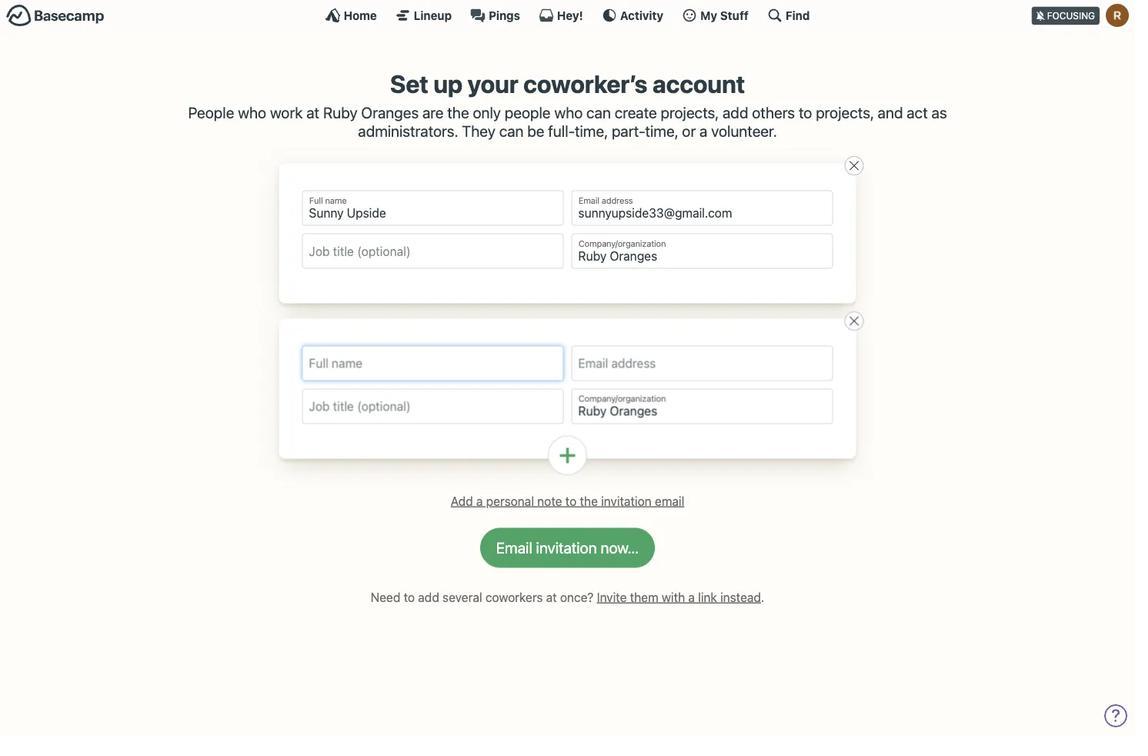Task type: describe. For each thing, give the bounding box(es) containing it.
as
[[932, 104, 947, 122]]

link
[[698, 591, 717, 605]]

to inside set up your coworker's account people who work at ruby oranges are the only people who can create projects, add others to projects, and act as administrators. they can be full-time, part-time, or a volunteer.
[[799, 104, 812, 122]]

1 horizontal spatial a
[[688, 591, 695, 605]]

to inside button
[[566, 494, 577, 509]]

1 email address email field from the top
[[572, 191, 833, 226]]

the inside add a personal note to the invitation email button
[[580, 494, 598, 509]]

a inside set up your coworker's account people who work at ruby oranges are the only people who can create projects, add others to projects, and act as administrators. they can be full-time, part-time, or a volunteer.
[[700, 122, 708, 140]]

find
[[786, 8, 810, 22]]

invitation
[[601, 494, 652, 509]]

several
[[443, 591, 482, 605]]

home
[[344, 8, 377, 22]]

add a personal note to the invitation email button
[[445, 490, 691, 513]]

name
[[325, 196, 347, 206]]

email
[[579, 196, 600, 206]]

people
[[505, 104, 551, 122]]

2 email address email field from the top
[[572, 346, 833, 382]]

ruby image
[[1106, 4, 1129, 27]]

act
[[907, 104, 928, 122]]

are
[[423, 104, 444, 122]]

email
[[655, 494, 685, 509]]

2 projects, from the left
[[816, 104, 874, 122]]

and
[[878, 104, 903, 122]]

address
[[602, 196, 633, 206]]

ruby
[[323, 104, 358, 122]]

switch accounts image
[[6, 4, 105, 28]]

0 horizontal spatial can
[[499, 122, 524, 140]]

full name
[[309, 196, 347, 206]]

they
[[462, 122, 496, 140]]

oranges
[[361, 104, 419, 122]]

activity link
[[602, 8, 664, 23]]

add a personal note to the invitation email
[[451, 494, 685, 509]]

set up your coworker's account people who work at ruby oranges are the only people who can create projects, add others to projects, and act as administrators. they can be full-time, part-time, or a volunteer.
[[188, 69, 947, 140]]

add
[[451, 494, 473, 509]]

lineup link
[[395, 8, 452, 23]]

volunteer.
[[711, 122, 777, 140]]

focusing
[[1047, 10, 1095, 21]]

your
[[468, 69, 518, 99]]

a inside button
[[476, 494, 483, 509]]

find button
[[767, 8, 810, 23]]

2 full name text field from the top
[[302, 346, 564, 382]]

1 projects, from the left
[[661, 104, 719, 122]]

part-
[[612, 122, 645, 140]]

up
[[434, 69, 463, 99]]

need
[[371, 591, 401, 605]]

note
[[537, 494, 562, 509]]

.
[[761, 591, 765, 605]]

need to add several coworkers at once? invite them with a link instead .
[[371, 591, 765, 605]]

invite
[[597, 591, 627, 605]]

add inside set up your coworker's account people who work at ruby oranges are the only people who can create projects, add others to projects, and act as administrators. they can be full-time, part-time, or a volunteer.
[[723, 104, 749, 122]]

full
[[309, 196, 323, 206]]



Task type: vqa. For each thing, say whether or not it's contained in the screenshot.
Burton inside the Good Luck ❤️ Heartbeat by              Tim Burton • Nov 21 —           Thankful
no



Task type: locate. For each thing, give the bounding box(es) containing it.
email address
[[579, 196, 633, 206]]

instead
[[721, 591, 761, 605]]

a right add
[[476, 494, 483, 509]]

lineup
[[414, 8, 452, 22]]

1 vertical spatial to
[[566, 494, 577, 509]]

1 vertical spatial job title (optional) text field
[[302, 389, 564, 425]]

0 horizontal spatial add
[[418, 591, 439, 605]]

invite them with a link instead link
[[597, 591, 761, 605]]

0 horizontal spatial at
[[307, 104, 320, 122]]

1 time, from the left
[[575, 122, 608, 140]]

1 vertical spatial full name text field
[[302, 346, 564, 382]]

0 vertical spatial at
[[307, 104, 320, 122]]

0 horizontal spatial to
[[404, 591, 415, 605]]

create
[[615, 104, 657, 122]]

1 horizontal spatial who
[[554, 104, 583, 122]]

time, left or
[[645, 122, 679, 140]]

focusing button
[[1032, 0, 1135, 30]]

home link
[[325, 8, 377, 23]]

stuff
[[720, 8, 749, 22]]

1 horizontal spatial time,
[[645, 122, 679, 140]]

add
[[723, 104, 749, 122], [418, 591, 439, 605]]

can left be
[[499, 122, 524, 140]]

1 vertical spatial a
[[476, 494, 483, 509]]

2 who from the left
[[554, 104, 583, 122]]

Email address email field
[[572, 191, 833, 226], [572, 346, 833, 382]]

my stuff
[[701, 8, 749, 22]]

add up volunteer. at right
[[723, 104, 749, 122]]

company/organization for company/organization text box
[[579, 394, 666, 404]]

1 vertical spatial the
[[580, 494, 598, 509]]

pings
[[489, 8, 520, 22]]

activity
[[620, 8, 664, 22]]

0 horizontal spatial who
[[238, 104, 266, 122]]

can down coworker's
[[587, 104, 611, 122]]

to right 'note'
[[566, 494, 577, 509]]

others
[[752, 104, 795, 122]]

0 horizontal spatial a
[[476, 494, 483, 509]]

job title (optional) text field for company/organization text field
[[302, 234, 564, 269]]

0 vertical spatial add
[[723, 104, 749, 122]]

at inside set up your coworker's account people who work at ruby oranges are the only people who can create projects, add others to projects, and act as administrators. they can be full-time, part-time, or a volunteer.
[[307, 104, 320, 122]]

a
[[700, 122, 708, 140], [476, 494, 483, 509], [688, 591, 695, 605]]

1 horizontal spatial the
[[580, 494, 598, 509]]

0 vertical spatial company/organization
[[579, 239, 666, 249]]

the
[[447, 104, 469, 122], [580, 494, 598, 509]]

the left invitation
[[580, 494, 598, 509]]

1 horizontal spatial at
[[546, 591, 557, 605]]

full-
[[548, 122, 575, 140]]

the right are
[[447, 104, 469, 122]]

1 horizontal spatial can
[[587, 104, 611, 122]]

1 full name text field from the top
[[302, 191, 564, 226]]

projects, up or
[[661, 104, 719, 122]]

projects, left and
[[816, 104, 874, 122]]

be
[[527, 122, 545, 140]]

a right or
[[700, 122, 708, 140]]

account
[[653, 69, 745, 99]]

Company/organization text field
[[572, 389, 833, 425]]

0 horizontal spatial projects,
[[661, 104, 719, 122]]

to
[[799, 104, 812, 122], [566, 494, 577, 509], [404, 591, 415, 605]]

0 vertical spatial a
[[700, 122, 708, 140]]

hey! button
[[539, 8, 583, 23]]

email address email field up company/organization text field
[[572, 191, 833, 226]]

1 horizontal spatial to
[[566, 494, 577, 509]]

company/organization
[[579, 239, 666, 249], [579, 394, 666, 404]]

1 company/organization from the top
[[579, 239, 666, 249]]

my
[[701, 8, 718, 22]]

1 vertical spatial at
[[546, 591, 557, 605]]

0 vertical spatial to
[[799, 104, 812, 122]]

once?
[[560, 591, 594, 605]]

1 vertical spatial company/organization
[[579, 394, 666, 404]]

pings button
[[470, 8, 520, 23]]

administrators.
[[358, 122, 458, 140]]

1 job title (optional) text field from the top
[[302, 234, 564, 269]]

only
[[473, 104, 501, 122]]

time, left the part-
[[575, 122, 608, 140]]

Company/organization text field
[[572, 234, 833, 269]]

0 vertical spatial full name text field
[[302, 191, 564, 226]]

Job title (optional) text field
[[302, 234, 564, 269], [302, 389, 564, 425]]

email address email field up company/organization text box
[[572, 346, 833, 382]]

2 time, from the left
[[645, 122, 679, 140]]

time,
[[575, 122, 608, 140], [645, 122, 679, 140]]

1 horizontal spatial add
[[723, 104, 749, 122]]

hey!
[[557, 8, 583, 22]]

add left several
[[418, 591, 439, 605]]

2 horizontal spatial to
[[799, 104, 812, 122]]

Full name text field
[[302, 191, 564, 226], [302, 346, 564, 382]]

people
[[188, 104, 234, 122]]

with
[[662, 591, 685, 605]]

0 horizontal spatial the
[[447, 104, 469, 122]]

0 vertical spatial job title (optional) text field
[[302, 234, 564, 269]]

at right work
[[307, 104, 320, 122]]

who
[[238, 104, 266, 122], [554, 104, 583, 122]]

1 horizontal spatial projects,
[[816, 104, 874, 122]]

the inside set up your coworker's account people who work at ruby oranges are the only people who can create projects, add others to projects, and act as administrators. they can be full-time, part-time, or a volunteer.
[[447, 104, 469, 122]]

2 job title (optional) text field from the top
[[302, 389, 564, 425]]

coworker's
[[523, 69, 648, 99]]

them
[[630, 591, 659, 605]]

to right "others"
[[799, 104, 812, 122]]

at
[[307, 104, 320, 122], [546, 591, 557, 605]]

who left work
[[238, 104, 266, 122]]

2 vertical spatial a
[[688, 591, 695, 605]]

main element
[[0, 0, 1135, 30]]

1 vertical spatial email address email field
[[572, 346, 833, 382]]

projects,
[[661, 104, 719, 122], [816, 104, 874, 122]]

set
[[390, 69, 429, 99]]

2 vertical spatial to
[[404, 591, 415, 605]]

0 horizontal spatial time,
[[575, 122, 608, 140]]

2 horizontal spatial a
[[700, 122, 708, 140]]

to right need
[[404, 591, 415, 605]]

a left the link
[[688, 591, 695, 605]]

work
[[270, 104, 303, 122]]

1 who from the left
[[238, 104, 266, 122]]

can
[[587, 104, 611, 122], [499, 122, 524, 140]]

or
[[682, 122, 696, 140]]

0 vertical spatial email address email field
[[572, 191, 833, 226]]

my stuff button
[[682, 8, 749, 23]]

1 vertical spatial add
[[418, 591, 439, 605]]

0 vertical spatial the
[[447, 104, 469, 122]]

coworkers
[[486, 591, 543, 605]]

who up full-
[[554, 104, 583, 122]]

company/organization for company/organization text field
[[579, 239, 666, 249]]

None submit
[[480, 529, 655, 569]]

2 company/organization from the top
[[579, 394, 666, 404]]

at left once?
[[546, 591, 557, 605]]

personal
[[486, 494, 534, 509]]

job title (optional) text field for company/organization text box
[[302, 389, 564, 425]]



